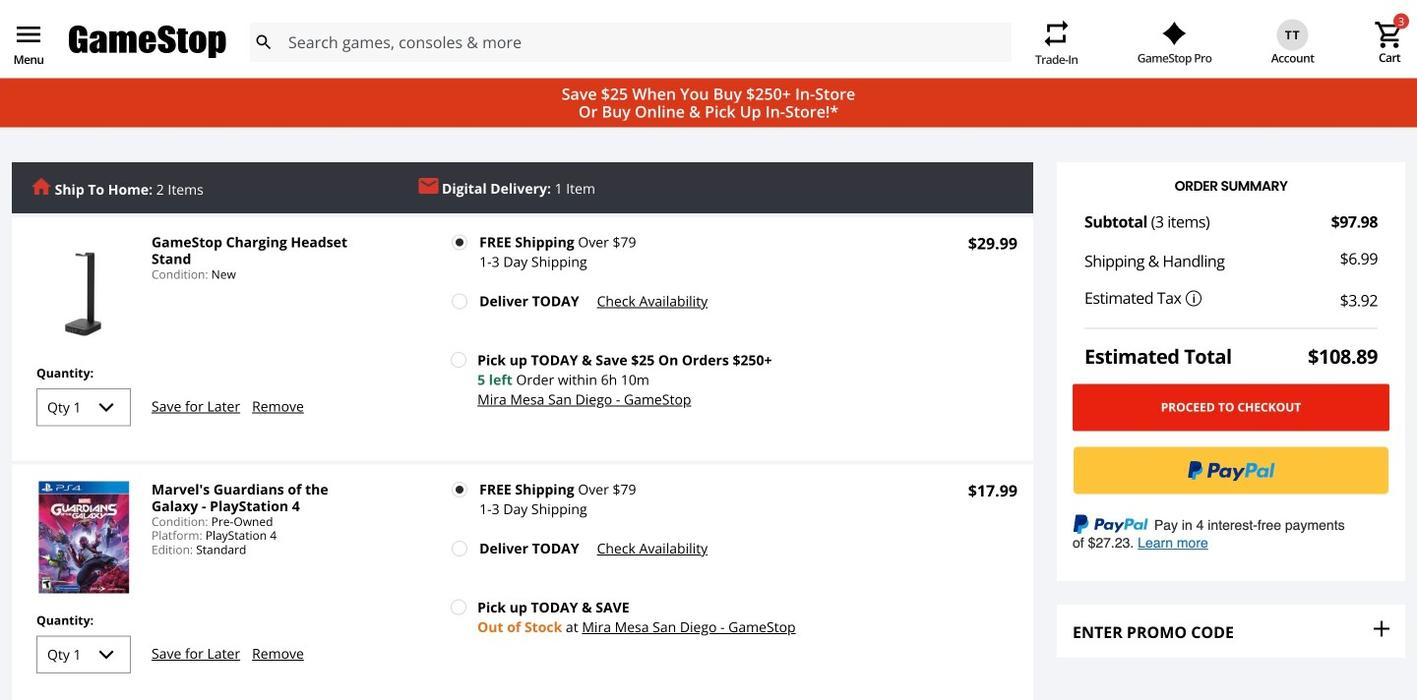 Task type: locate. For each thing, give the bounding box(es) containing it.
gamestop pro icon image
[[1163, 22, 1187, 45]]

gamestop image
[[69, 23, 226, 61]]

None search field
[[249, 22, 1012, 62]]



Task type: describe. For each thing, give the bounding box(es) containing it.
Search games, consoles & more search field
[[288, 22, 976, 62]]

marvel&#39;s guardians of the galaxy - playstation 4 image
[[28, 482, 140, 594]]

gamestop charging headset stand image
[[28, 234, 140, 347]]



